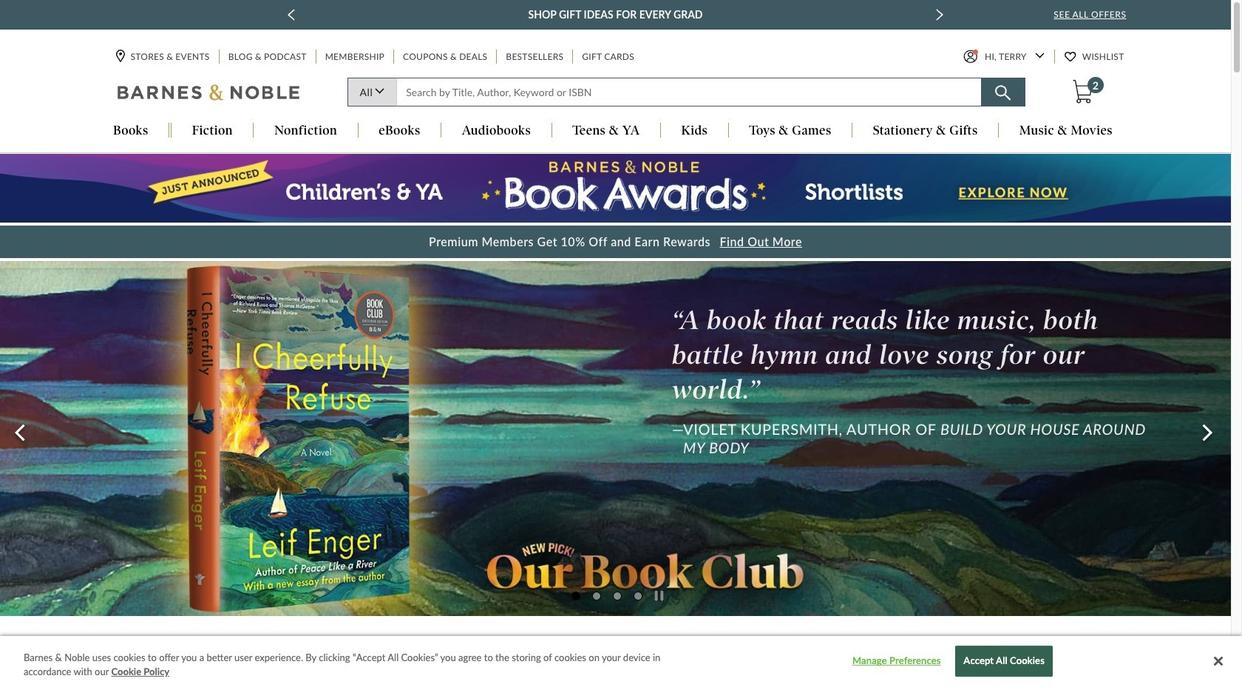 Task type: vqa. For each thing, say whether or not it's contained in the screenshot.
PRIVACY ALERT DIALOG
yes



Task type: describe. For each thing, give the bounding box(es) containing it.
just announced the barnes & noble children's & ya book awards shortlists.  explore now image
[[0, 154, 1232, 223]]

cart image
[[1073, 80, 1093, 104]]

search image
[[996, 85, 1011, 101]]

Search by Title, Author, Keyword or ISBN text field
[[397, 78, 982, 107]]

privacy alert dialog
[[0, 636, 1243, 687]]



Task type: locate. For each thing, give the bounding box(es) containing it.
None field
[[397, 78, 982, 107]]

main content
[[0, 153, 1243, 687]]

user image
[[964, 50, 978, 64]]

next slide / item image
[[937, 9, 944, 21]]

previous slide / item image
[[288, 9, 295, 21]]

logo image
[[117, 84, 301, 105]]

down arrow image
[[1035, 53, 1045, 59]]

our book club pick: i cheerfully refuse image
[[0, 215, 1232, 662]]



